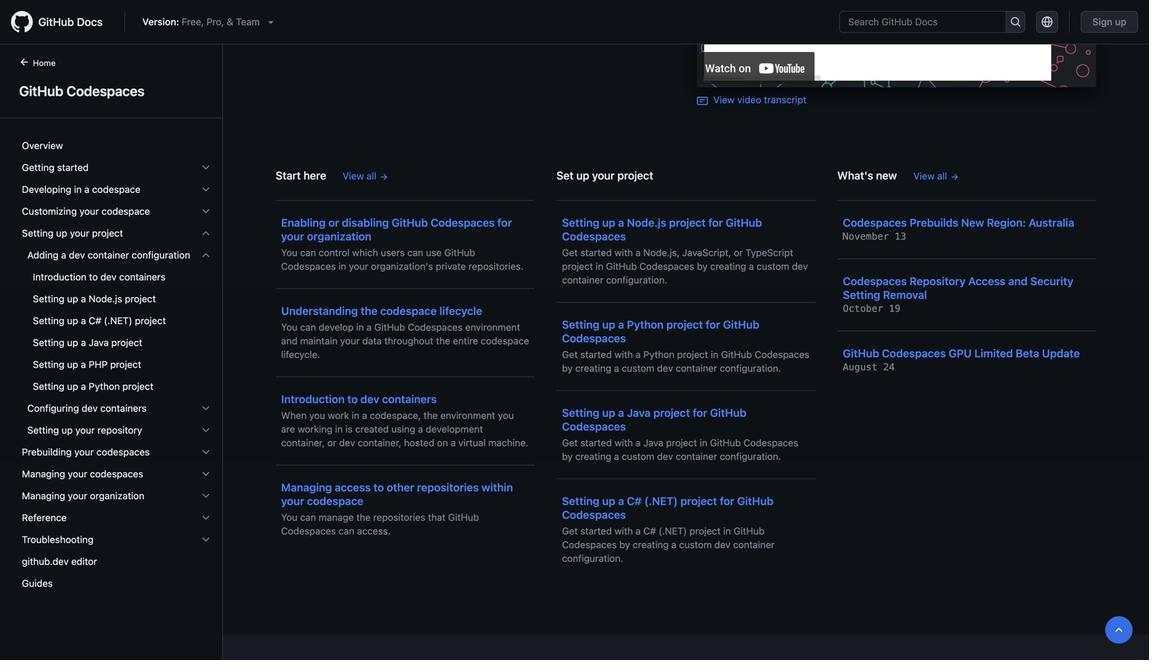 Task type: locate. For each thing, give the bounding box(es) containing it.
codespaces down repository
[[96, 446, 150, 458]]

introduction
[[33, 271, 86, 282], [281, 393, 345, 406]]

1 vertical spatial and
[[281, 335, 298, 346]]

1 sc 9kayk9 0 image from the top
[[200, 162, 211, 173]]

2 vertical spatial you
[[281, 512, 298, 523]]

up inside setting up a c# (.net) project for github codespaces get started with a c# (.net) project in github codespaces by creating a custom dev container configuration.
[[602, 495, 615, 508]]

in inside setting up a c# (.net) project for github codespaces get started with a c# (.net) project in github codespaces by creating a custom dev container configuration.
[[723, 525, 731, 537]]

the inside managing access to other repositories within your codespace you can manage the repositories that github codespaces can access.
[[356, 512, 371, 523]]

2 setting up your project element from the top
[[11, 244, 222, 441]]

setting inside setting up a java project for github codespaces get started with a java project in github codespaces by creating a custom dev container configuration.
[[562, 406, 599, 419]]

scroll to top image
[[1114, 624, 1124, 635]]

2 vertical spatial java
[[643, 437, 663, 448]]

0 horizontal spatial view all link
[[343, 169, 389, 183]]

github
[[38, 15, 74, 28], [19, 83, 63, 99], [392, 216, 428, 229], [726, 216, 762, 229], [444, 247, 475, 258], [606, 261, 637, 272], [723, 318, 759, 331], [374, 321, 405, 333], [843, 347, 879, 360], [721, 349, 752, 360], [710, 406, 746, 419], [710, 437, 741, 448], [737, 495, 773, 508], [448, 512, 479, 523], [734, 525, 765, 537]]

sc 9kayk9 0 image
[[200, 162, 211, 173], [200, 206, 211, 217], [200, 425, 211, 436], [200, 469, 211, 479], [200, 534, 211, 545]]

up inside setting up a java project for github codespaces get started with a java project in github codespaces by creating a custom dev container configuration.
[[602, 406, 615, 419]]

0 horizontal spatial view
[[343, 170, 364, 182]]

4 with from the top
[[614, 525, 633, 537]]

1 vertical spatial node.js
[[89, 293, 122, 304]]

2 get from the top
[[562, 349, 578, 360]]

up for setting up a python project for github codespaces get started with a python project in github codespaces by creating a custom dev container configuration.
[[602, 318, 615, 331]]

2 container, from the left
[[358, 437, 401, 448]]

0 vertical spatial c#
[[89, 315, 101, 326]]

sc 9kayk9 0 image inside reference dropdown button
[[200, 512, 211, 523]]

codespace up throughout at the left bottom of the page
[[380, 304, 437, 317]]

1 sc 9kayk9 0 image from the top
[[200, 184, 211, 195]]

0 horizontal spatial container,
[[281, 437, 325, 448]]

1 vertical spatial organization
[[90, 490, 144, 501]]

container,
[[281, 437, 325, 448], [358, 437, 401, 448]]

0 vertical spatial environment
[[465, 321, 520, 333]]

november 13 element
[[843, 231, 906, 242]]

creating inside setting up a java project for github codespaces get started with a java project in github codespaces by creating a custom dev container configuration.
[[575, 451, 611, 462]]

codespace up manage
[[307, 495, 363, 508]]

0 vertical spatial node.js
[[627, 216, 666, 229]]

or inside introduction to dev containers when you work in a codespace, the environment you are working in is created using a development container, or dev container, hosted on a virtual machine.
[[327, 437, 336, 448]]

setting up your project element
[[11, 222, 222, 441], [11, 244, 222, 441]]

2 with from the top
[[614, 349, 633, 360]]

github codespaces
[[19, 83, 145, 99]]

in inside setting up a python project for github codespaces get started with a python project in github codespaces by creating a custom dev container configuration.
[[711, 349, 719, 360]]

sc 9kayk9 0 image for adding a dev container configuration
[[200, 250, 211, 261]]

and right the access
[[1008, 275, 1028, 288]]

sc 9kayk9 0 image inside the developing in a codespace dropdown button
[[200, 184, 211, 195]]

2 horizontal spatial to
[[373, 481, 384, 494]]

with inside setting up a c# (.net) project for github codespaces get started with a c# (.net) project in github codespaces by creating a custom dev container configuration.
[[614, 525, 633, 537]]

setting inside setting up a node.js project for github codespaces get started with a node.js, javascript, or typescript project in github codespaces by creating a custom dev container configuration.
[[562, 216, 599, 229]]

sc 9kayk9 0 image for customizing your codespace
[[200, 206, 211, 217]]

view right link icon
[[713, 94, 735, 105]]

containers
[[119, 271, 166, 282], [382, 393, 437, 406], [100, 403, 147, 414]]

0 horizontal spatial organization
[[90, 490, 144, 501]]

custom
[[757, 261, 789, 272], [622, 363, 654, 374], [622, 451, 654, 462], [679, 539, 712, 550]]

sc 9kayk9 0 image inside configuring dev containers dropdown button
[[200, 403, 211, 414]]

setting up your project element containing adding a dev container configuration
[[11, 244, 222, 441]]

in inside understanding the codespace lifecycle you can develop in a github codespaces environment and maintain your data throughout the entire codespace lifecycle.
[[356, 321, 364, 333]]

a
[[84, 184, 89, 195], [618, 216, 624, 229], [636, 247, 641, 258], [61, 249, 66, 261], [749, 261, 754, 272], [81, 293, 86, 304], [81, 315, 86, 326], [618, 318, 624, 331], [366, 321, 372, 333], [81, 337, 86, 348], [636, 349, 641, 360], [81, 359, 86, 370], [614, 363, 619, 374], [81, 381, 86, 392], [618, 406, 624, 419], [362, 410, 367, 421], [418, 423, 423, 435], [451, 437, 456, 448], [636, 437, 641, 448], [614, 451, 619, 462], [618, 495, 624, 508], [636, 525, 641, 537], [671, 539, 677, 550]]

you
[[309, 410, 325, 421], [498, 410, 514, 421]]

adding a dev container configuration
[[27, 249, 190, 261]]

codespaces
[[67, 83, 145, 99], [431, 216, 495, 229], [843, 216, 907, 229], [562, 230, 626, 243], [281, 261, 336, 272], [640, 261, 694, 272], [843, 275, 907, 288], [408, 321, 463, 333], [562, 332, 626, 345], [882, 347, 946, 360], [755, 349, 809, 360], [562, 420, 626, 433], [744, 437, 798, 448], [562, 508, 626, 521], [281, 525, 336, 537], [562, 539, 617, 550]]

1 you from the left
[[309, 410, 325, 421]]

organization down managing your codespaces dropdown button at the bottom of the page
[[90, 490, 144, 501]]

codespace inside customizing your codespace dropdown button
[[102, 206, 150, 217]]

custom inside setting up a node.js project for github codespaces get started with a node.js, javascript, or typescript project in github codespaces by creating a custom dev container configuration.
[[757, 261, 789, 272]]

&
[[227, 16, 233, 27]]

0 horizontal spatial all
[[367, 170, 376, 182]]

1 adding a dev container configuration element from the top
[[11, 244, 222, 397]]

1 horizontal spatial you
[[498, 410, 514, 421]]

and
[[1008, 275, 1028, 288], [281, 335, 298, 346]]

setting up a node.js project link
[[16, 288, 217, 310]]

developing in a codespace button
[[16, 179, 217, 200]]

configuration. inside setting up a python project for github codespaces get started with a python project in github codespaces by creating a custom dev container configuration.
[[720, 363, 781, 374]]

the up development
[[424, 410, 438, 421]]

view right the here
[[343, 170, 364, 182]]

you up working
[[309, 410, 325, 421]]

setting for setting up a php project
[[33, 359, 64, 370]]

sc 9kayk9 0 image for developing in a codespace
[[200, 184, 211, 195]]

all for disabling
[[367, 170, 376, 182]]

1 get from the top
[[562, 247, 578, 258]]

introduction for introduction to dev containers when you work in a codespace, the environment you are working in is created using a development container, or dev container, hosted on a virtual machine.
[[281, 393, 345, 406]]

or up the control
[[328, 216, 339, 229]]

codespaces inside github codespaces gpu limited beta update august 24
[[882, 347, 946, 360]]

3 you from the top
[[281, 512, 298, 523]]

2 horizontal spatial c#
[[643, 525, 656, 537]]

0 vertical spatial organization
[[307, 230, 371, 243]]

containers up repository
[[100, 403, 147, 414]]

container, down created
[[358, 437, 401, 448]]

to up the work on the left bottom of the page
[[347, 393, 358, 406]]

up
[[1115, 16, 1127, 27], [576, 169, 589, 182], [602, 216, 615, 229], [56, 227, 67, 239], [67, 293, 78, 304], [67, 315, 78, 326], [602, 318, 615, 331], [67, 337, 78, 348], [67, 359, 78, 370], [67, 381, 78, 392], [602, 406, 615, 419], [62, 424, 73, 436], [602, 495, 615, 508]]

sc 9kayk9 0 image inside managing your organization dropdown button
[[200, 490, 211, 501]]

2 view all link from the left
[[913, 169, 959, 183]]

github.dev
[[22, 556, 69, 567]]

1 horizontal spatial introduction
[[281, 393, 345, 406]]

1 horizontal spatial view all
[[913, 170, 947, 182]]

managing down prebuilding
[[22, 468, 65, 479]]

6 sc 9kayk9 0 image from the top
[[200, 490, 211, 501]]

container, down working
[[281, 437, 325, 448]]

2 all from the left
[[937, 170, 947, 182]]

1 horizontal spatial organization
[[307, 230, 371, 243]]

codespaces for managing your codespaces
[[90, 468, 143, 479]]

created
[[355, 423, 389, 435]]

1 horizontal spatial view
[[713, 94, 735, 105]]

organization up the control
[[307, 230, 371, 243]]

0 horizontal spatial you
[[309, 410, 325, 421]]

disabling
[[342, 216, 389, 229]]

node.js inside setting up a node.js project for github codespaces get started with a node.js, javascript, or typescript project in github codespaces by creating a custom dev container configuration.
[[627, 216, 666, 229]]

setting up your project
[[22, 227, 123, 239]]

2 vertical spatial python
[[89, 381, 120, 392]]

managing up manage
[[281, 481, 332, 494]]

limited
[[974, 347, 1013, 360]]

setting up a java project for github codespaces get started with a java project in github codespaces by creating a custom dev container configuration.
[[562, 406, 798, 462]]

sc 9kayk9 0 image inside 'getting started' "dropdown button"
[[200, 162, 211, 173]]

1 vertical spatial java
[[627, 406, 651, 419]]

get for setting up a java project for github codespaces
[[562, 437, 578, 448]]

1 vertical spatial repositories
[[373, 512, 425, 523]]

can up "maintain"
[[300, 321, 316, 333]]

sc 9kayk9 0 image inside setting up your project dropdown button
[[200, 228, 211, 239]]

august
[[843, 361, 877, 373]]

view right new
[[913, 170, 935, 182]]

get inside setting up a java project for github codespaces get started with a java project in github codespaces by creating a custom dev container configuration.
[[562, 437, 578, 448]]

codespaces down prebuilding your codespaces 'dropdown button'
[[90, 468, 143, 479]]

started inside setting up a java project for github codespaces get started with a java project in github codespaces by creating a custom dev container configuration.
[[580, 437, 612, 448]]

managing for to
[[281, 481, 332, 494]]

1 horizontal spatial and
[[1008, 275, 1028, 288]]

codespace down the developing in a codespace dropdown button
[[102, 206, 150, 217]]

4 get from the top
[[562, 525, 578, 537]]

sc 9kayk9 0 image inside adding a dev container configuration dropdown button
[[200, 250, 211, 261]]

troubleshooting
[[22, 534, 93, 545]]

that
[[428, 512, 446, 523]]

0 horizontal spatial node.js
[[89, 293, 122, 304]]

view all right new
[[913, 170, 947, 182]]

view all link for what's new
[[913, 169, 959, 183]]

setting inside codespaces repository access and security setting removal october 19
[[843, 288, 880, 301]]

0 vertical spatial to
[[89, 271, 98, 282]]

get
[[562, 247, 578, 258], [562, 349, 578, 360], [562, 437, 578, 448], [562, 525, 578, 537]]

start
[[276, 169, 301, 182]]

0 vertical spatial python
[[627, 318, 664, 331]]

started inside "dropdown button"
[[57, 162, 89, 173]]

october
[[843, 303, 883, 314]]

1 you from the top
[[281, 247, 298, 258]]

up inside setting up a node.js project for github codespaces get started with a node.js, javascript, or typescript project in github codespaces by creating a custom dev container configuration.
[[602, 216, 615, 229]]

2 you from the top
[[281, 321, 298, 333]]

by inside setting up a python project for github codespaces get started with a python project in github codespaces by creating a custom dev container configuration.
[[562, 363, 573, 374]]

the up access.
[[356, 512, 371, 523]]

3 sc 9kayk9 0 image from the top
[[200, 250, 211, 261]]

python inside adding a dev container configuration element
[[89, 381, 120, 392]]

home link
[[14, 57, 77, 70]]

your inside prebuilding your codespaces 'dropdown button'
[[74, 446, 94, 458]]

or
[[328, 216, 339, 229], [734, 247, 743, 258], [327, 437, 336, 448]]

configuration. inside setting up a node.js project for github codespaces get started with a node.js, javascript, or typescript project in github codespaces by creating a custom dev container configuration.
[[606, 274, 667, 286]]

to up setting up a node.js project
[[89, 271, 98, 282]]

and inside understanding the codespace lifecycle you can develop in a github codespaces environment and maintain your data throughout the entire codespace lifecycle.
[[281, 335, 298, 346]]

(.net) for setting up a c# (.net) project for github codespaces get started with a c# (.net) project in github codespaces by creating a custom dev container configuration.
[[644, 495, 678, 508]]

1 vertical spatial python
[[643, 349, 675, 360]]

get inside setting up a python project for github codespaces get started with a python project in github codespaces by creating a custom dev container configuration.
[[562, 349, 578, 360]]

link image
[[697, 95, 708, 106]]

project inside dropdown button
[[92, 227, 123, 239]]

for for enabling or disabling github codespaces for your organization
[[497, 216, 512, 229]]

dev inside setting up a python project for github codespaces get started with a python project in github codespaces by creating a custom dev container configuration.
[[657, 363, 673, 374]]

you up lifecycle.
[[281, 321, 298, 333]]

container
[[88, 249, 129, 261], [562, 274, 604, 286], [676, 363, 717, 374], [676, 451, 717, 462], [733, 539, 775, 550]]

to for introduction to dev containers
[[89, 271, 98, 282]]

up for setting up your repository
[[62, 424, 73, 436]]

your inside managing access to other repositories within your codespace you can manage the repositories that github codespaces can access.
[[281, 495, 304, 508]]

your
[[592, 169, 615, 182], [79, 206, 99, 217], [70, 227, 89, 239], [281, 230, 304, 243], [349, 261, 368, 272], [340, 335, 360, 346], [75, 424, 95, 436], [74, 446, 94, 458], [68, 468, 87, 479], [68, 490, 87, 501], [281, 495, 304, 508]]

private
[[436, 261, 466, 272]]

configuration.
[[606, 274, 667, 286], [720, 363, 781, 374], [720, 451, 781, 462], [562, 553, 623, 564]]

creating inside setting up a c# (.net) project for github codespaces get started with a c# (.net) project in github codespaces by creating a custom dev container configuration.
[[633, 539, 669, 550]]

you left manage
[[281, 512, 298, 523]]

the
[[361, 304, 378, 317], [436, 335, 450, 346], [424, 410, 438, 421], [356, 512, 371, 523]]

container inside setting up a c# (.net) project for github codespaces get started with a c# (.net) project in github codespaces by creating a custom dev container configuration.
[[733, 539, 775, 550]]

with inside setting up a java project for github codespaces get started with a java project in github codespaces by creating a custom dev container configuration.
[[614, 437, 633, 448]]

0 horizontal spatial to
[[89, 271, 98, 282]]

1 setting up your project element from the top
[[11, 222, 222, 441]]

you down enabling
[[281, 247, 298, 258]]

environment up development
[[440, 410, 495, 421]]

0 vertical spatial and
[[1008, 275, 1028, 288]]

1 horizontal spatial to
[[347, 393, 358, 406]]

version: free, pro, & team
[[142, 16, 260, 27]]

codespaces prebuilds new region: australia november 13
[[843, 216, 1074, 242]]

1 horizontal spatial all
[[937, 170, 947, 182]]

to left other
[[373, 481, 384, 494]]

2 sc 9kayk9 0 image from the top
[[200, 228, 211, 239]]

github codespaces link
[[16, 81, 206, 101]]

your inside setting up your repository dropdown button
[[75, 424, 95, 436]]

1 horizontal spatial container,
[[358, 437, 401, 448]]

codespaces inside 'dropdown button'
[[96, 446, 150, 458]]

repositories up that
[[417, 481, 479, 494]]

guides
[[22, 578, 53, 589]]

tooltip
[[1105, 616, 1133, 644]]

pro,
[[206, 16, 224, 27]]

all
[[367, 170, 376, 182], [937, 170, 947, 182]]

manage
[[319, 512, 354, 523]]

2 sc 9kayk9 0 image from the top
[[200, 206, 211, 217]]

(.net) inside adding a dev container configuration element
[[104, 315, 132, 326]]

0 vertical spatial you
[[281, 247, 298, 258]]

1 vertical spatial c#
[[627, 495, 642, 508]]

setting up a c# (.net) project for github codespaces get started with a c# (.net) project in github codespaces by creating a custom dev container configuration.
[[562, 495, 775, 564]]

4 sc 9kayk9 0 image from the top
[[200, 469, 211, 479]]

introduction to dev containers when you work in a codespace, the environment you are working in is created using a development container, or dev container, hosted on a virtual machine.
[[281, 393, 528, 448]]

2 vertical spatial or
[[327, 437, 336, 448]]

0 vertical spatial codespaces
[[96, 446, 150, 458]]

3 sc 9kayk9 0 image from the top
[[200, 425, 211, 436]]

or down working
[[327, 437, 336, 448]]

new
[[961, 216, 984, 229]]

or left typescript
[[734, 247, 743, 258]]

introduction for introduction to dev containers
[[33, 271, 86, 282]]

setting for setting up a python project for github codespaces get started with a python project in github codespaces by creating a custom dev container configuration.
[[562, 318, 599, 331]]

node.js up setting up a c# (.net) project
[[89, 293, 122, 304]]

other
[[387, 481, 414, 494]]

node.js for setting up a node.js project
[[89, 293, 122, 304]]

node.js inside github codespaces element
[[89, 293, 122, 304]]

containers inside adding a dev container configuration element
[[119, 271, 166, 282]]

setting for setting up a java project for github codespaces get started with a java project in github codespaces by creating a custom dev container configuration.
[[562, 406, 599, 419]]

python
[[627, 318, 664, 331], [643, 349, 675, 360], [89, 381, 120, 392]]

1 vertical spatial introduction
[[281, 393, 345, 406]]

dev inside setting up a java project for github codespaces get started with a java project in github codespaces by creating a custom dev container configuration.
[[657, 451, 673, 462]]

get for setting up a node.js project for github codespaces
[[562, 247, 578, 258]]

organization's
[[371, 261, 433, 272]]

node.js up node.js, on the right
[[627, 216, 666, 229]]

dev inside setting up a c# (.net) project for github codespaces get started with a c# (.net) project in github codespaces by creating a custom dev container configuration.
[[714, 539, 731, 550]]

all up disabling
[[367, 170, 376, 182]]

started inside setting up a python project for github codespaces get started with a python project in github codespaces by creating a custom dev container configuration.
[[580, 349, 612, 360]]

with
[[614, 247, 633, 258], [614, 349, 633, 360], [614, 437, 633, 448], [614, 525, 633, 537]]

setting inside setting up a c# (.net) project for github codespaces get started with a c# (.net) project in github codespaces by creating a custom dev container configuration.
[[562, 495, 599, 508]]

security
[[1030, 275, 1073, 288]]

0 horizontal spatial view all
[[343, 170, 376, 182]]

1 horizontal spatial view all link
[[913, 169, 959, 183]]

for for setting up a java project for github codespaces
[[693, 406, 707, 419]]

4 sc 9kayk9 0 image from the top
[[200, 403, 211, 414]]

customizing
[[22, 206, 77, 217]]

editor
[[71, 556, 97, 567]]

github inside understanding the codespace lifecycle you can develop in a github codespaces environment and maintain your data throughout the entire codespace lifecycle.
[[374, 321, 405, 333]]

1 view all from the left
[[343, 170, 376, 182]]

search image
[[1010, 16, 1021, 27]]

prebuilding your codespaces button
[[16, 441, 217, 463]]

introduction down adding
[[33, 271, 86, 282]]

1 view all link from the left
[[343, 169, 389, 183]]

1 vertical spatial codespaces
[[90, 468, 143, 479]]

started inside setting up a node.js project for github codespaces get started with a node.js, javascript, or typescript project in github codespaces by creating a custom dev container configuration.
[[580, 247, 612, 258]]

organization
[[307, 230, 371, 243], [90, 490, 144, 501]]

3 with from the top
[[614, 437, 633, 448]]

up for setting up your project
[[56, 227, 67, 239]]

github inside github codespaces gpu limited beta update august 24
[[843, 347, 879, 360]]

managing your organization button
[[16, 485, 217, 507]]

view all right the here
[[343, 170, 376, 182]]

5 sc 9kayk9 0 image from the top
[[200, 534, 211, 545]]

managing for codespaces
[[22, 468, 65, 479]]

container inside dropdown button
[[88, 249, 129, 261]]

sc 9kayk9 0 image inside setting up your repository dropdown button
[[200, 425, 211, 436]]

for for setting up a python project for github codespaces
[[706, 318, 720, 331]]

configuring dev containers button
[[16, 397, 217, 419]]

1 vertical spatial to
[[347, 393, 358, 406]]

repositories
[[417, 481, 479, 494], [373, 512, 425, 523]]

setting for setting up a c# (.net) project
[[33, 315, 64, 326]]

up for sign up
[[1115, 16, 1127, 27]]

2 vertical spatial c#
[[643, 525, 656, 537]]

managing
[[22, 468, 65, 479], [281, 481, 332, 494], [22, 490, 65, 501]]

you inside enabling or disabling github codespaces for your organization you can control which users can use github codespaces in your organization's private repositories.
[[281, 247, 298, 258]]

0 vertical spatial (.net)
[[104, 315, 132, 326]]

managing access to other repositories within your codespace you can manage the repositories that github codespaces can access.
[[281, 481, 513, 537]]

all up prebuilds
[[937, 170, 947, 182]]

you up the machine.
[[498, 410, 514, 421]]

for inside setting up a python project for github codespaces get started with a python project in github codespaces by creating a custom dev container configuration.
[[706, 318, 720, 331]]

environment up entire
[[465, 321, 520, 333]]

view all link for start here
[[343, 169, 389, 183]]

adding a dev container configuration element
[[11, 244, 222, 397], [11, 266, 222, 397]]

0 vertical spatial java
[[89, 337, 109, 348]]

1 vertical spatial environment
[[440, 410, 495, 421]]

1 vertical spatial or
[[734, 247, 743, 258]]

1 all from the left
[[367, 170, 376, 182]]

docs
[[77, 15, 103, 28]]

0 vertical spatial or
[[328, 216, 339, 229]]

Search GitHub Docs search field
[[840, 12, 1006, 32]]

setting up a node.js project for github codespaces get started with a node.js, javascript, or typescript project in github codespaces by creating a custom dev container configuration.
[[562, 216, 808, 286]]

sc 9kayk9 0 image for managing your organization
[[200, 490, 211, 501]]

data
[[362, 335, 382, 346]]

None search field
[[839, 11, 1025, 33]]

repositories up access.
[[373, 512, 425, 523]]

view
[[713, 94, 735, 105], [343, 170, 364, 182], [913, 170, 935, 182]]

managing up the reference
[[22, 490, 65, 501]]

7 sc 9kayk9 0 image from the top
[[200, 512, 211, 523]]

you inside managing access to other repositories within your codespace you can manage the repositories that github codespaces can access.
[[281, 512, 298, 523]]

0 vertical spatial repositories
[[417, 481, 479, 494]]

containers for introduction to dev containers when you work in a codespace, the environment you are working in is created using a development container, or dev container, hosted on a virtual machine.
[[382, 393, 437, 406]]

5 sc 9kayk9 0 image from the top
[[200, 447, 211, 458]]

machine.
[[488, 437, 528, 448]]

developing
[[22, 184, 71, 195]]

dev
[[69, 249, 85, 261], [792, 261, 808, 272], [100, 271, 117, 282], [657, 363, 673, 374], [361, 393, 379, 406], [82, 403, 98, 414], [339, 437, 355, 448], [657, 451, 673, 462], [714, 539, 731, 550]]

codespace right entire
[[481, 335, 529, 346]]

setting for setting up a python project
[[33, 381, 64, 392]]

introduction up when
[[281, 393, 345, 406]]

view video transcript
[[713, 94, 807, 105]]

sc 9kayk9 0 image inside managing your codespaces dropdown button
[[200, 469, 211, 479]]

2 horizontal spatial view
[[913, 170, 935, 182]]

in inside enabling or disabling github codespaces for your organization you can control which users can use github codespaces in your organization's private repositories.
[[339, 261, 346, 272]]

2 view all from the left
[[913, 170, 947, 182]]

0 horizontal spatial introduction
[[33, 271, 86, 282]]

with inside setting up a node.js project for github codespaces get started with a node.js, javascript, or typescript project in github codespaces by creating a custom dev container configuration.
[[614, 247, 633, 258]]

sc 9kayk9 0 image
[[200, 184, 211, 195], [200, 228, 211, 239], [200, 250, 211, 261], [200, 403, 211, 414], [200, 447, 211, 458], [200, 490, 211, 501], [200, 512, 211, 523]]

prebuilding
[[22, 446, 72, 458]]

0 horizontal spatial c#
[[89, 315, 101, 326]]

view all link up disabling
[[343, 169, 389, 183]]

repository
[[97, 424, 142, 436]]

removal
[[883, 288, 927, 301]]

1 vertical spatial you
[[281, 321, 298, 333]]

1 horizontal spatial node.js
[[627, 216, 666, 229]]

containers down configuration at the left
[[119, 271, 166, 282]]

australia
[[1029, 216, 1074, 229]]

and up lifecycle.
[[281, 335, 298, 346]]

setting for setting up a java project
[[33, 337, 64, 348]]

setting inside setting up a python project for github codespaces get started with a python project in github codespaces by creating a custom dev container configuration.
[[562, 318, 599, 331]]

2 vertical spatial to
[[373, 481, 384, 494]]

c# inside adding a dev container configuration element
[[89, 315, 101, 326]]

containers up codespace,
[[382, 393, 437, 406]]

getting
[[22, 162, 55, 173]]

up inside setting up a python project for github codespaces get started with a python project in github codespaces by creating a custom dev container configuration.
[[602, 318, 615, 331]]

2 adding a dev container configuration element from the top
[[11, 266, 222, 397]]

3 get from the top
[[562, 437, 578, 448]]

customizing your codespace
[[22, 206, 150, 217]]

1 with from the top
[[614, 247, 633, 258]]

0 vertical spatial introduction
[[33, 271, 86, 282]]

setting up a python project link
[[16, 376, 217, 397]]

entire
[[453, 335, 478, 346]]

throughout
[[384, 335, 433, 346]]

started inside setting up a c# (.net) project for github codespaces get started with a c# (.net) project in github codespaces by creating a custom dev container configuration.
[[580, 525, 612, 537]]

your inside managing your organization dropdown button
[[68, 490, 87, 501]]

codespace down 'getting started' "dropdown button"
[[92, 184, 140, 195]]

with inside setting up a python project for github codespaces get started with a python project in github codespaces by creating a custom dev container configuration.
[[614, 349, 633, 360]]

for inside setting up a java project for github codespaces get started with a java project in github codespaces by creating a custom dev container configuration.
[[693, 406, 707, 419]]

java inside github codespaces element
[[89, 337, 109, 348]]

codespaces inside dropdown button
[[90, 468, 143, 479]]

1 horizontal spatial c#
[[627, 495, 642, 508]]

python for setting up a python project
[[89, 381, 120, 392]]

to inside adding a dev container configuration element
[[89, 271, 98, 282]]

with for java
[[614, 437, 633, 448]]

here
[[303, 169, 326, 182]]

1 vertical spatial (.net)
[[644, 495, 678, 508]]

which
[[352, 247, 378, 258]]

can inside understanding the codespace lifecycle you can develop in a github codespaces environment and maintain your data throughout the entire codespace lifecycle.
[[300, 321, 316, 333]]

setting up your repository
[[27, 424, 142, 436]]

setting for setting up your repository
[[27, 424, 59, 436]]

your inside setting up your project dropdown button
[[70, 227, 89, 239]]

view all link up prebuilds
[[913, 169, 959, 183]]

managing inside managing access to other repositories within your codespace you can manage the repositories that github codespaces can access.
[[281, 481, 332, 494]]

can left manage
[[300, 512, 316, 523]]

container inside setting up a node.js project for github codespaces get started with a node.js, javascript, or typescript project in github codespaces by creating a custom dev container configuration.
[[562, 274, 604, 286]]

0 horizontal spatial and
[[281, 335, 298, 346]]

sc 9kayk9 0 image for troubleshooting
[[200, 534, 211, 545]]



Task type: describe. For each thing, give the bounding box(es) containing it.
access.
[[357, 525, 391, 537]]

c# for setting up a c# (.net) project
[[89, 315, 101, 326]]

to for introduction to dev containers when you work in a codespace, the environment you are working in is created using a development container, or dev container, hosted on a virtual machine.
[[347, 393, 358, 406]]

node.js for setting up a node.js project for github codespaces get started with a node.js, javascript, or typescript project in github codespaces by creating a custom dev container configuration.
[[627, 216, 666, 229]]

node.js,
[[643, 247, 680, 258]]

control
[[319, 247, 350, 258]]

sc 9kayk9 0 image for configuring dev containers
[[200, 403, 211, 414]]

introduction to dev containers link
[[16, 266, 217, 288]]

reference
[[22, 512, 67, 523]]

up for setting up a node.js project
[[67, 293, 78, 304]]

by inside setting up a c# (.net) project for github codespaces get started with a c# (.net) project in github codespaces by creating a custom dev container configuration.
[[619, 539, 630, 550]]

version:
[[142, 16, 179, 27]]

region:
[[987, 216, 1026, 229]]

setting up your project button
[[16, 222, 217, 244]]

configuring
[[27, 403, 79, 414]]

october 19 element
[[843, 303, 901, 314]]

managing your codespaces button
[[16, 463, 217, 485]]

up for setting up a python project
[[67, 381, 78, 392]]

sc 9kayk9 0 image for prebuilding your codespaces
[[200, 447, 211, 458]]

environment for lifecycle
[[465, 321, 520, 333]]

to inside managing access to other repositories within your codespace you can manage the repositories that github codespaces can access.
[[373, 481, 384, 494]]

adding a dev container configuration element containing adding a dev container configuration
[[11, 244, 222, 397]]

access
[[968, 275, 1006, 288]]

setting for setting up a c# (.net) project for github codespaces get started with a c# (.net) project in github codespaces by creating a custom dev container configuration.
[[562, 495, 599, 508]]

with for python
[[614, 349, 633, 360]]

the up data
[[361, 304, 378, 317]]

by inside setting up a node.js project for github codespaces get started with a node.js, javascript, or typescript project in github codespaces by creating a custom dev container configuration.
[[697, 261, 708, 272]]

view for enabling or disabling github codespaces for your organization
[[343, 170, 364, 182]]

started for setting up a python project for github codespaces
[[580, 349, 612, 360]]

on
[[437, 437, 448, 448]]

containers inside dropdown button
[[100, 403, 147, 414]]

by inside setting up a java project for github codespaces get started with a java project in github codespaces by creating a custom dev container configuration.
[[562, 451, 573, 462]]

in inside dropdown button
[[74, 184, 82, 195]]

managing for organization
[[22, 490, 65, 501]]

setting up your repository button
[[16, 419, 217, 441]]

2 you from the left
[[498, 410, 514, 421]]

setting up a c# (.net) project
[[33, 315, 166, 326]]

organization inside dropdown button
[[90, 490, 144, 501]]

javascript,
[[682, 247, 731, 258]]

github codespaces element
[[0, 55, 223, 659]]

custom inside setting up a c# (.net) project for github codespaces get started with a c# (.net) project in github codespaces by creating a custom dev container configuration.
[[679, 539, 712, 550]]

or inside setting up a node.js project for github codespaces get started with a node.js, javascript, or typescript project in github codespaces by creating a custom dev container configuration.
[[734, 247, 743, 258]]

up for setting up a c# (.net) project
[[67, 315, 78, 326]]

is
[[345, 423, 353, 435]]

and inside codespaces repository access and security setting removal october 19
[[1008, 275, 1028, 288]]

codespace inside the developing in a codespace dropdown button
[[92, 184, 140, 195]]

with for node.js
[[614, 247, 633, 258]]

configuring dev containers
[[27, 403, 147, 414]]

view for codespaces prebuilds new region: australia
[[913, 170, 935, 182]]

lifecycle.
[[281, 349, 320, 360]]

configuration. inside setting up a java project for github codespaces get started with a java project in github codespaces by creating a custom dev container configuration.
[[720, 451, 781, 462]]

setting for setting up a node.js project for github codespaces get started with a node.js, javascript, or typescript project in github codespaces by creating a custom dev container configuration.
[[562, 216, 599, 229]]

python for setting up a python project for github codespaces get started with a python project in github codespaces by creating a custom dev container configuration.
[[627, 318, 664, 331]]

started for setting up a node.js project for github codespaces
[[580, 247, 612, 258]]

working
[[298, 423, 332, 435]]

sc 9kayk9 0 image for setting up your project
[[200, 228, 211, 239]]

can down manage
[[339, 525, 354, 537]]

a inside understanding the codespace lifecycle you can develop in a github codespaces environment and maintain your data throughout the entire codespace lifecycle.
[[366, 321, 372, 333]]

get inside setting up a c# (.net) project for github codespaces get started with a c# (.net) project in github codespaces by creating a custom dev container configuration.
[[562, 525, 578, 537]]

free,
[[182, 16, 204, 27]]

you for managing access to other repositories within your codespace
[[281, 512, 298, 523]]

sign up
[[1092, 16, 1127, 27]]

setting for setting up your project
[[22, 227, 53, 239]]

can left use
[[407, 247, 423, 258]]

codespaces inside the codespaces prebuilds new region: australia november 13
[[843, 216, 907, 229]]

java for setting up a java project for github codespaces get started with a java project in github codespaces by creating a custom dev container configuration.
[[627, 406, 651, 419]]

creating inside setting up a python project for github codespaces get started with a python project in github codespaces by creating a custom dev container configuration.
[[575, 363, 611, 374]]

adding a dev container configuration button
[[16, 244, 217, 266]]

setting for setting up a node.js project
[[33, 293, 64, 304]]

virtual
[[458, 437, 486, 448]]

typescript
[[746, 247, 793, 258]]

using
[[391, 423, 415, 435]]

new
[[876, 169, 897, 182]]

users
[[381, 247, 405, 258]]

customizing your codespace button
[[16, 200, 217, 222]]

set up your project
[[557, 169, 653, 182]]

view video transcript link
[[697, 94, 807, 106]]

or inside enabling or disabling github codespaces for your organization you can control which users can use github codespaces in your organization's private repositories.
[[328, 216, 339, 229]]

codespaces repository access and security setting removal october 19
[[843, 275, 1073, 314]]

sc 9kayk9 0 image for setting up your repository
[[200, 425, 211, 436]]

codespaces for prebuilding your codespaces
[[96, 446, 150, 458]]

your inside managing your codespaces dropdown button
[[68, 468, 87, 479]]

codespaces inside understanding the codespace lifecycle you can develop in a github codespaces environment and maintain your data throughout the entire codespace lifecycle.
[[408, 321, 463, 333]]

what's new
[[837, 169, 897, 182]]

up for setting up a php project
[[67, 359, 78, 370]]

up for set up your project
[[576, 169, 589, 182]]

github inside managing access to other repositories within your codespace you can manage the repositories that github codespaces can access.
[[448, 512, 479, 523]]

github docs link
[[11, 11, 114, 33]]

c# for setting up a c# (.net) project for github codespaces get started with a c# (.net) project in github codespaces by creating a custom dev container configuration.
[[627, 495, 642, 508]]

are
[[281, 423, 295, 435]]

team
[[236, 16, 260, 27]]

configuration. inside setting up a c# (.net) project for github codespaces get started with a c# (.net) project in github codespaces by creating a custom dev container configuration.
[[562, 553, 623, 564]]

enabling
[[281, 216, 326, 229]]

development
[[426, 423, 483, 435]]

getting started button
[[16, 157, 217, 179]]

setting up a python project
[[33, 381, 153, 392]]

transcript
[[764, 94, 807, 105]]

the left entire
[[436, 335, 450, 346]]

when
[[281, 410, 307, 421]]

container inside setting up a java project for github codespaces get started with a java project in github codespaces by creating a custom dev container configuration.
[[676, 451, 717, 462]]

view all for start here
[[343, 170, 376, 182]]

configuration
[[132, 249, 190, 261]]

codespaces inside managing access to other repositories within your codespace you can manage the repositories that github codespaces can access.
[[281, 525, 336, 537]]

sc 9kayk9 0 image for getting started
[[200, 162, 211, 173]]

started for setting up a java project for github codespaces
[[580, 437, 612, 448]]

13
[[895, 231, 906, 242]]

setting up a java project
[[33, 337, 142, 348]]

up for setting up a java project for github codespaces get started with a java project in github codespaces by creating a custom dev container configuration.
[[602, 406, 615, 419]]

24
[[883, 361, 895, 373]]

in inside setting up a node.js project for github codespaces get started with a node.js, javascript, or typescript project in github codespaces by creating a custom dev container configuration.
[[596, 261, 603, 272]]

all for new
[[937, 170, 947, 182]]

setting up a java project link
[[16, 332, 217, 354]]

can left the control
[[300, 247, 316, 258]]

up for setting up a node.js project for github codespaces get started with a node.js, javascript, or typescript project in github codespaces by creating a custom dev container configuration.
[[602, 216, 615, 229]]

sign
[[1092, 16, 1112, 27]]

get for setting up a python project for github codespaces
[[562, 349, 578, 360]]

(.net) for setting up a c# (.net) project
[[104, 315, 132, 326]]

hosted
[[404, 437, 434, 448]]

update
[[1042, 347, 1080, 360]]

august 24 element
[[843, 361, 895, 373]]

repositories.
[[469, 261, 524, 272]]

codespace inside managing access to other repositories within your codespace you can manage the repositories that github codespaces can access.
[[307, 495, 363, 508]]

within
[[482, 481, 513, 494]]

environment for containers
[[440, 410, 495, 421]]

view all for what's new
[[913, 170, 947, 182]]

dev inside setting up a node.js project for github codespaces get started with a node.js, javascript, or typescript project in github codespaces by creating a custom dev container configuration.
[[792, 261, 808, 272]]

for inside setting up a c# (.net) project for github codespaces get started with a c# (.net) project in github codespaces by creating a custom dev container configuration.
[[720, 495, 734, 508]]

you inside understanding the codespace lifecycle you can develop in a github codespaces environment and maintain your data throughout the entire codespace lifecycle.
[[281, 321, 298, 333]]

in inside setting up a java project for github codespaces get started with a java project in github codespaces by creating a custom dev container configuration.
[[700, 437, 707, 448]]

start here
[[276, 169, 326, 182]]

managing your organization
[[22, 490, 144, 501]]

creating inside setting up a node.js project for github codespaces get started with a node.js, javascript, or typescript project in github codespaces by creating a custom dev container configuration.
[[710, 261, 746, 272]]

github docs
[[38, 15, 103, 28]]

gpu
[[949, 347, 972, 360]]

container inside setting up a python project for github codespaces get started with a python project in github codespaces by creating a custom dev container configuration.
[[676, 363, 717, 374]]

overview link
[[16, 135, 217, 157]]

for for setting up a node.js project for github codespaces
[[708, 216, 723, 229]]

up for setting up a java project
[[67, 337, 78, 348]]

select language: current language is english image
[[1042, 16, 1053, 27]]

overview
[[22, 140, 63, 151]]

up for setting up a c# (.net) project for github codespaces get started with a c# (.net) project in github codespaces by creating a custom dev container configuration.
[[602, 495, 615, 508]]

prebuilding your codespaces
[[22, 446, 150, 458]]

develop
[[319, 321, 354, 333]]

sc 9kayk9 0 image for managing your codespaces
[[200, 469, 211, 479]]

setting up a php project link
[[16, 354, 217, 376]]

the inside introduction to dev containers when you work in a codespace, the environment you are working in is created using a development container, or dev container, hosted on a virtual machine.
[[424, 410, 438, 421]]

setting up a php project
[[33, 359, 141, 370]]

custom inside setting up a python project for github codespaces get started with a python project in github codespaces by creating a custom dev container configuration.
[[622, 363, 654, 374]]

19
[[889, 303, 901, 314]]

november
[[843, 231, 889, 242]]

setting up your project element containing setting up your project
[[11, 222, 222, 441]]

your inside understanding the codespace lifecycle you can develop in a github codespaces environment and maintain your data throughout the entire codespace lifecycle.
[[340, 335, 360, 346]]

codespaces inside codespaces repository access and security setting removal october 19
[[843, 275, 907, 288]]

prebuilds
[[910, 216, 958, 229]]

setting up a c# (.net) project link
[[16, 310, 217, 332]]

containers for introduction to dev containers
[[119, 271, 166, 282]]

organization inside enabling or disabling github codespaces for your organization you can control which users can use github codespaces in your organization's private repositories.
[[307, 230, 371, 243]]

1 container, from the left
[[281, 437, 325, 448]]

2 vertical spatial (.net)
[[659, 525, 687, 537]]

sc 9kayk9 0 image for reference
[[200, 512, 211, 523]]

your inside customizing your codespace dropdown button
[[79, 206, 99, 217]]

home
[[33, 58, 56, 68]]

you for enabling or disabling github codespaces for your organization
[[281, 247, 298, 258]]

java for setting up a java project
[[89, 337, 109, 348]]

lifecycle
[[439, 304, 482, 317]]

setting up a node.js project
[[33, 293, 156, 304]]

view inside view video transcript link
[[713, 94, 735, 105]]

github.dev editor link
[[16, 551, 217, 572]]

triangle down image
[[265, 16, 276, 27]]

adding a dev container configuration element containing introduction to dev containers
[[11, 266, 222, 397]]

custom inside setting up a java project for github codespaces get started with a java project in github codespaces by creating a custom dev container configuration.
[[622, 451, 654, 462]]



Task type: vqa. For each thing, say whether or not it's contained in the screenshot.
SETTING in Setting up a Node.js project for GitHub Codespaces Get started with a Node.js, JavaScript, or TypeScript project in GitHub Codespaces by creating a custom dev container configuration.
yes



